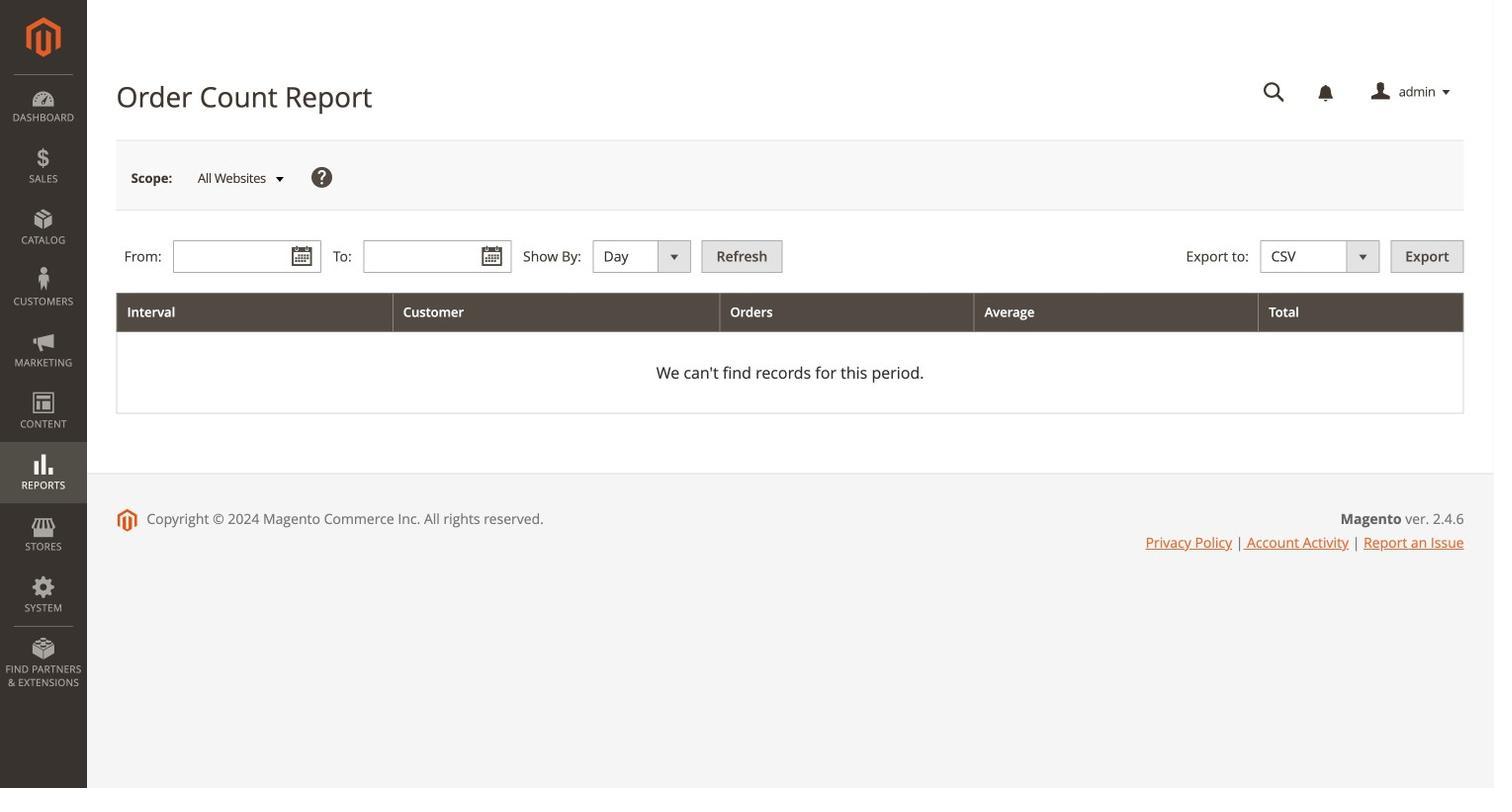 Task type: describe. For each thing, give the bounding box(es) containing it.
magento admin panel image
[[26, 17, 61, 57]]



Task type: locate. For each thing, give the bounding box(es) containing it.
menu bar
[[0, 74, 87, 700]]

None text field
[[173, 241, 322, 273], [363, 241, 512, 273], [173, 241, 322, 273], [363, 241, 512, 273]]

None text field
[[1250, 75, 1300, 110]]



Task type: vqa. For each thing, say whether or not it's contained in the screenshot.
Magento Admin Panel icon
yes



